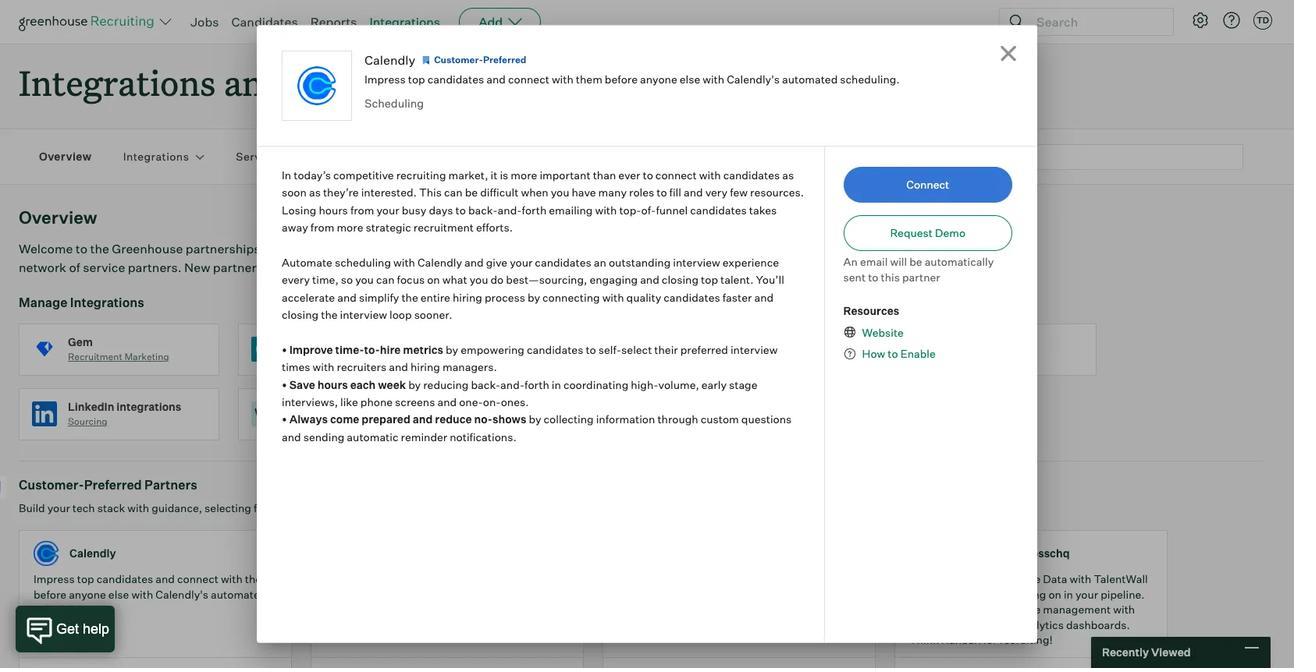 Task type: vqa. For each thing, say whether or not it's contained in the screenshot.


Task type: locate. For each thing, give the bounding box(es) containing it.
can inside welcome to the greenhouse partnerships page where you can explore our 450+ integration partners and our network of service partners. new partners are just a click away.
[[357, 241, 378, 257]]

impress top candidates and connect with them before anyone else with calendly's automated scheduling.
[[365, 73, 900, 86], [34, 573, 272, 617]]

connect up fill
[[656, 169, 697, 182]]

click
[[321, 260, 348, 276]]

you
[[551, 186, 569, 199], [333, 241, 355, 257], [355, 273, 374, 287], [470, 273, 488, 287]]

0 vertical spatial scheduling
[[365, 97, 424, 111]]

1 horizontal spatial on
[[1049, 588, 1062, 602]]

1 horizontal spatial of
[[747, 588, 757, 602]]

automated inside impress top candidates and connect with them before anyone else with calendly's automated scheduling.
[[211, 588, 267, 602]]

td button
[[1251, 8, 1276, 33]]

interview left experience
[[673, 256, 720, 269]]

candidates up deep on the bottom
[[746, 573, 803, 586]]

very
[[705, 186, 728, 199]]

reports link
[[310, 14, 357, 30]]

0 vertical spatial can
[[444, 186, 463, 199]]

an
[[844, 255, 858, 269]]

to left fill
[[657, 186, 667, 199]]

0 horizontal spatial closing
[[282, 308, 319, 322]]

0 vertical spatial customer-
[[434, 54, 483, 66]]

screens
[[395, 396, 435, 409]]

and right fill
[[684, 186, 703, 199]]

connecting
[[543, 291, 600, 304]]

be down the market,
[[465, 186, 478, 199]]

back- up efforts.
[[468, 204, 498, 217]]

to-
[[364, 343, 380, 357]]

customer-preferred
[[434, 54, 526, 66]]

1 horizontal spatial top
[[408, 73, 425, 86]]

anyone inside impress top candidates and connect with them before anyone else with calendly's automated scheduling.
[[69, 588, 106, 602]]

0 horizontal spatial automated
[[211, 588, 267, 602]]

automatically
[[925, 255, 994, 269], [617, 588, 687, 602]]

of left service
[[69, 260, 80, 276]]

automatically inside the source, screen, and rank candidates automatically with power of deep learning ai
[[617, 588, 687, 602]]

to right days
[[456, 204, 466, 217]]

0 horizontal spatial them
[[245, 573, 272, 586]]

preferred up stack
[[84, 478, 142, 493]]

0 vertical spatial more
[[511, 169, 537, 182]]

sourcing down hireflow
[[507, 351, 546, 363]]

today's
[[294, 169, 331, 182]]

and down unleash
[[909, 588, 929, 602]]

and inside by collecting information through custom questions and sending automatic reminder notifications.
[[282, 431, 301, 444]]

important
[[540, 169, 591, 182]]

2 vertical spatial from
[[254, 502, 278, 515]]

hiring down metrics
[[411, 361, 440, 374]]

in inside unleash your greenhouse data with talentwall and see what's really going on in your pipeline. combine visual candidate management with beautiful, automated analytics dashboards. think kanban for recruiting!
[[1064, 588, 1073, 602]]

as up resources.
[[782, 169, 794, 182]]

automatically down demo
[[925, 255, 994, 269]]

1 vertical spatial forth
[[525, 378, 549, 392]]

on
[[427, 273, 440, 287], [1049, 588, 1062, 602]]

1 vertical spatial and-
[[500, 378, 525, 392]]

your inside in today's competitive recruiting market, it is more important than ever to connect with candidates as soon as they're interested. this can be difficult when you have many roles to fill and very few resources. losing hours from your busy days to back-and-forth emailing with top-of-funnel candidates takes away from more strategic recruitment efforts.
[[377, 204, 399, 217]]

0 horizontal spatial hiring
[[411, 361, 440, 374]]

partners for integrations and partners
[[291, 59, 430, 105]]

customer- for customer-preferred
[[434, 54, 483, 66]]

scheduling. inside impress top candidates and connect with them before anyone else with calendly's automated scheduling.
[[34, 604, 93, 617]]

1 vertical spatial hiring
[[411, 361, 440, 374]]

candidates
[[231, 14, 298, 30]]

to left 'self-'
[[586, 343, 596, 357]]

your inside automate scheduling with calendly and give your candidates an outstanding interview experience every time, so you can focus on what you do best—sourcing, engaging and closing top talent. you'll accelerate and simplify the entire hiring process by connecting with quality candidates faster and closing the interview loop sooner.
[[510, 256, 533, 269]]

1 horizontal spatial automatically
[[925, 255, 994, 269]]

0 vertical spatial from
[[350, 204, 374, 217]]

to inside how to enable link
[[888, 347, 898, 361]]

of
[[69, 260, 80, 276], [747, 588, 757, 602]]

candidates left faster
[[664, 291, 720, 304]]

• left save
[[282, 378, 287, 392]]

your up management
[[1076, 588, 1098, 602]]

calendly
[[365, 52, 415, 68], [418, 256, 462, 269], [69, 548, 116, 561]]

soon
[[282, 186, 307, 199]]

by right job
[[529, 413, 541, 427]]

data
[[1043, 573, 1067, 586]]

background
[[287, 351, 341, 363]]

popular
[[384, 502, 424, 515]]

going
[[1017, 588, 1046, 602]]

1 horizontal spatial in
[[1064, 588, 1073, 602]]

our down recruitment
[[427, 241, 447, 257]]

customers
[[299, 502, 354, 515]]

in up "appcast job advertising"
[[552, 378, 561, 392]]

2 horizontal spatial interview
[[731, 343, 778, 357]]

by inside by collecting information through custom questions and sending automatic reminder notifications.
[[529, 413, 541, 427]]

0 horizontal spatial partners
[[213, 260, 263, 276]]

candidates inside the source, screen, and rank candidates automatically with power of deep learning ai
[[746, 573, 803, 586]]

source, screen, and rank candidates automatically with power of deep learning ai
[[617, 573, 842, 602]]

0 horizontal spatial top
[[77, 573, 94, 586]]

0 horizontal spatial preferred
[[84, 478, 142, 493]]

recruiting!
[[1000, 634, 1053, 647]]

and inside the source, screen, and rank candidates automatically with power of deep learning ai
[[700, 573, 719, 586]]

• right w(
[[282, 413, 287, 427]]

from up where
[[311, 221, 334, 234]]

outstanding
[[609, 256, 671, 269]]

can
[[444, 186, 463, 199], [357, 241, 378, 257], [376, 273, 395, 287]]

0 vertical spatial on
[[427, 273, 440, 287]]

your left tech on the left bottom of page
[[47, 502, 70, 515]]

1 vertical spatial calendly's
[[156, 588, 208, 602]]

1 vertical spatial from
[[311, 221, 334, 234]]

away
[[282, 221, 308, 234]]

you'll
[[756, 273, 784, 287]]

by inside by empowering candidates to self-select their preferred interview times with recruiters and hiring managers.
[[446, 343, 458, 357]]

0 vertical spatial automatically
[[925, 255, 994, 269]]

0 horizontal spatial scheduling.
[[34, 604, 93, 617]]

time-
[[335, 343, 364, 357]]

can up days
[[444, 186, 463, 199]]

management
[[1043, 604, 1111, 617]]

hours up like at the bottom left of page
[[317, 378, 348, 392]]

the inside welcome to the greenhouse partnerships page where you can explore our 450+ integration partners and our network of service partners. new partners are just a click away.
[[90, 241, 109, 257]]

be up partner
[[910, 255, 922, 269]]

connect down customer-preferred
[[508, 73, 549, 86]]

1 vertical spatial talentwall
[[1094, 573, 1148, 586]]

this
[[881, 270, 900, 284]]

forth inside by reducing back-and-forth in coordinating high-volume, early stage interviews, like phone screens and one-on-ones.
[[525, 378, 549, 392]]

the up service
[[90, 241, 109, 257]]

the
[[90, 241, 109, 257], [402, 291, 418, 304], [321, 308, 338, 322]]

customer- down add
[[434, 54, 483, 66]]

integrations for integrations link to the left
[[123, 150, 189, 163]]

1 horizontal spatial closing
[[662, 273, 699, 287]]

0 horizontal spatial greenhouse
[[112, 241, 183, 257]]

hours down 'they're'
[[319, 204, 348, 217]]

more up welcome to the greenhouse partnerships page where you can explore our 450+ integration partners and our network of service partners. new partners are just a click away.
[[337, 221, 363, 234]]

0 vertical spatial forth
[[522, 204, 547, 217]]

coordinating
[[564, 378, 629, 392]]

0 horizontal spatial in
[[552, 378, 561, 392]]

and down "candidates"
[[224, 59, 283, 105]]

gem recruitment marketing
[[68, 335, 169, 363]]

difficult
[[480, 186, 519, 199]]

partner
[[902, 270, 940, 284]]

1 vertical spatial the
[[402, 291, 418, 304]]

sourcing down wellfound
[[287, 416, 327, 428]]

None text field
[[931, 144, 1244, 170]]

talentwall up pipeline.
[[1094, 573, 1148, 586]]

0 horizontal spatial be
[[465, 186, 478, 199]]

interview down simplify
[[340, 308, 387, 322]]

2 horizontal spatial connect
[[656, 169, 697, 182]]

0 horizontal spatial before
[[34, 588, 66, 602]]

and- down difficult
[[498, 204, 522, 217]]

an email will be automatically sent to this partner
[[844, 255, 994, 284]]

hireflow sourcing
[[507, 335, 551, 363]]

them inside impress top candidates and connect with them before anyone else with calendly's automated scheduling.
[[245, 573, 272, 586]]

1 horizontal spatial hiring
[[453, 291, 482, 304]]

you down important
[[551, 186, 569, 199]]

tech
[[72, 502, 95, 515]]

0 horizontal spatial customer-
[[19, 478, 84, 493]]

and up the "week"
[[389, 361, 408, 374]]

• save hours each week
[[282, 378, 406, 392]]

our left customers
[[280, 502, 297, 515]]

1 vertical spatial •
[[282, 378, 287, 392]]

process
[[485, 291, 525, 304]]

preferred down add popup button
[[483, 54, 526, 66]]

and up engaging
[[604, 241, 626, 257]]

talentwall up 'what's'
[[945, 548, 1002, 561]]

0 vertical spatial the
[[90, 241, 109, 257]]

preferred for customer-preferred partners
[[84, 478, 142, 493]]

new
[[184, 260, 210, 276]]

and-
[[498, 204, 522, 217], [500, 378, 525, 392]]

1 horizontal spatial customer-
[[434, 54, 483, 66]]

ones.
[[501, 396, 529, 409]]

from down 'they're'
[[350, 204, 374, 217]]

Search text field
[[1033, 11, 1159, 33]]

interviews,
[[282, 396, 338, 409]]

can inside in today's competitive recruiting market, it is more important than ever to connect with candidates as soon as they're interested. this can be difficult when you have many roles to fill and very few resources. losing hours from your busy days to back-and-forth emailing with top-of-funnel candidates takes away from more strategic recruitment efforts.
[[444, 186, 463, 199]]

greenhouse up really
[[979, 573, 1041, 586]]

one-
[[459, 396, 483, 409]]

our down top- at the top of page
[[629, 241, 649, 257]]

them
[[576, 73, 603, 86], [245, 573, 272, 586]]

sending
[[303, 431, 345, 444]]

page
[[263, 241, 292, 257]]

1 horizontal spatial preferred
[[483, 54, 526, 66]]

1 vertical spatial connect
[[656, 169, 697, 182]]

from
[[350, 204, 374, 217], [311, 221, 334, 234], [254, 502, 278, 515]]

of inside welcome to the greenhouse partnerships page where you can explore our 450+ integration partners and our network of service partners. new partners are just a click away.
[[69, 260, 80, 276]]

and down always on the bottom
[[282, 431, 301, 444]]

scheduling up recruiting at the top left of the page
[[365, 97, 424, 111]]

0 vertical spatial of
[[69, 260, 80, 276]]

to down email
[[868, 270, 879, 284]]

and
[[224, 59, 283, 105], [486, 73, 506, 86], [684, 186, 703, 199], [604, 241, 626, 257], [464, 256, 484, 269], [640, 273, 659, 287], [337, 291, 357, 304], [754, 291, 774, 304], [389, 361, 408, 374], [438, 396, 457, 409], [413, 413, 433, 427], [282, 431, 301, 444], [156, 573, 175, 586], [700, 573, 719, 586], [909, 588, 929, 602]]

candidates up few
[[723, 169, 780, 182]]

more right is
[[511, 169, 537, 182]]

always
[[289, 413, 328, 427]]

0 vertical spatial •
[[282, 343, 287, 357]]

by inside by reducing back-and-forth in coordinating high-volume, early stage interviews, like phone screens and one-on-ones.
[[408, 378, 421, 392]]

in up management
[[1064, 588, 1073, 602]]

candidates up coordinating
[[527, 343, 583, 357]]

engaging
[[590, 273, 638, 287]]

top
[[408, 73, 425, 86], [701, 273, 718, 287], [77, 573, 94, 586]]

1 horizontal spatial impress
[[365, 73, 406, 86]]

calendly's
[[727, 73, 780, 86], [156, 588, 208, 602]]

by for empowering
[[446, 343, 458, 357]]

0 vertical spatial connect
[[508, 73, 549, 86]]

by
[[528, 291, 540, 304], [446, 343, 458, 357], [408, 378, 421, 392], [529, 413, 541, 427], [1004, 548, 1017, 561]]

automatic
[[347, 431, 398, 444]]

and down you'll
[[754, 291, 774, 304]]

time,
[[312, 273, 339, 287]]

hire
[[380, 343, 401, 357]]

2 horizontal spatial calendly
[[418, 256, 462, 269]]

forth up appcast
[[525, 378, 549, 392]]

1 • from the top
[[282, 343, 287, 357]]

0 vertical spatial scheduling link
[[365, 97, 424, 111]]

by empowering candidates to self-select their preferred interview times with recruiters and hiring managers.
[[282, 343, 778, 374]]

top-
[[619, 204, 641, 217]]

1 horizontal spatial more
[[511, 169, 537, 182]]

0 vertical spatial impress
[[365, 73, 406, 86]]

back- up on-
[[471, 378, 500, 392]]

jobs link
[[190, 14, 219, 30]]

top inside automate scheduling with calendly and give your candidates an outstanding interview experience every time, so you can focus on what you do best—sourcing, engaging and closing top talent. you'll accelerate and simplify the entire hiring process by connecting with quality candidates faster and closing the interview loop sooner.
[[701, 273, 718, 287]]

partners up guidance,
[[144, 478, 197, 493]]

1 vertical spatial them
[[245, 573, 272, 586]]

request demo
[[890, 226, 966, 240]]

sourcing down linkedin at bottom left
[[68, 416, 108, 428]]

you inside welcome to the greenhouse partnerships page where you can explore our 450+ integration partners and our network of service partners. new partners are just a click away.
[[333, 241, 355, 257]]

3 • from the top
[[282, 413, 287, 427]]

you up click
[[333, 241, 355, 257]]

w(
[[254, 405, 273, 423]]

integrations link
[[370, 14, 440, 30], [123, 149, 189, 165]]

0 horizontal spatial anyone
[[69, 588, 106, 602]]

can up simplify
[[376, 273, 395, 287]]

forth
[[522, 204, 547, 217], [525, 378, 549, 392]]

talent)
[[449, 400, 487, 413]]

2 • from the top
[[282, 378, 287, 392]]

interview up stage
[[731, 343, 778, 357]]

the down accelerate
[[321, 308, 338, 322]]

1 vertical spatial customer-
[[19, 478, 84, 493]]

0 vertical spatial in
[[552, 378, 561, 392]]

partners down reports
[[291, 59, 430, 105]]

1 vertical spatial integrations link
[[123, 149, 189, 165]]

scheduling.
[[840, 73, 900, 86], [34, 604, 93, 617]]

beautiful,
[[909, 619, 958, 632]]

sourcing inside hireflow sourcing
[[507, 351, 546, 363]]

your right 'give'
[[510, 256, 533, 269]]

no-
[[474, 413, 493, 427]]

forth down when on the left
[[522, 204, 547, 217]]

takes
[[749, 204, 777, 217]]

1 horizontal spatial scheduling
[[726, 416, 776, 428]]

1 horizontal spatial automated
[[782, 73, 838, 86]]

2 vertical spatial interview
[[731, 343, 778, 357]]

and inside in today's competitive recruiting market, it is more important than ever to connect with candidates as soon as they're interested. this can be difficult when you have many roles to fill and very few resources. losing hours from your busy days to back-and-forth emailing with top-of-funnel candidates takes away from more strategic recruitment efforts.
[[684, 186, 703, 199]]

and up the reminder
[[413, 413, 433, 427]]

you left do
[[470, 273, 488, 287]]

information
[[596, 413, 655, 427]]

to up service
[[76, 241, 87, 257]]

1 horizontal spatial from
[[311, 221, 334, 234]]

connect inside in today's competitive recruiting market, it is more important than ever to connect with candidates as soon as they're interested. this can be difficult when you have many roles to fill and very few resources. losing hours from your busy days to back-and-forth emailing with top-of-funnel candidates takes away from more strategic recruitment efforts.
[[656, 169, 697, 182]]

2 vertical spatial connect
[[177, 573, 218, 586]]

0 vertical spatial be
[[465, 186, 478, 199]]

from right the selecting
[[254, 502, 278, 515]]

through
[[658, 413, 698, 427]]

candidates down stack
[[97, 573, 153, 586]]

1 vertical spatial be
[[910, 255, 922, 269]]

0 horizontal spatial impress
[[34, 573, 75, 586]]

1 horizontal spatial interview
[[673, 256, 720, 269]]

2 vertical spatial partners
[[144, 478, 197, 493]]

sourcing inside linkedin integrations sourcing
[[68, 416, 108, 428]]

0 vertical spatial automated
[[782, 73, 838, 86]]

0 horizontal spatial on
[[427, 273, 440, 287]]

0 vertical spatial before
[[605, 73, 638, 86]]

1 vertical spatial on
[[1049, 588, 1062, 602]]

give
[[486, 256, 508, 269]]

screen,
[[659, 573, 697, 586]]

top inside impress top candidates and connect with them before anyone else with calendly's automated scheduling.
[[77, 573, 94, 586]]

as down today's
[[309, 186, 321, 199]]

0 vertical spatial partners
[[291, 59, 430, 105]]

0 horizontal spatial of
[[69, 260, 80, 276]]

partners down partnerships at the left top of the page
[[213, 260, 263, 276]]

checks
[[343, 351, 375, 363]]

• up times
[[282, 343, 287, 357]]

empowering
[[461, 343, 525, 357]]

1 horizontal spatial before
[[605, 73, 638, 86]]

0 horizontal spatial connect
[[177, 573, 218, 586]]

1 vertical spatial can
[[357, 241, 378, 257]]

2 vertical spatial can
[[376, 273, 395, 287]]

1 vertical spatial before
[[34, 588, 66, 602]]

scheduling link
[[365, 97, 424, 111], [677, 389, 896, 453]]

candidates up 'best—sourcing,'
[[535, 256, 592, 269]]

and left rank
[[700, 573, 719, 586]]

by up managers.
[[446, 343, 458, 357]]

2 vertical spatial automated
[[960, 619, 1016, 632]]

manage
[[19, 295, 67, 311]]

0 vertical spatial and-
[[498, 204, 522, 217]]

automatically down source,
[[617, 588, 687, 602]]

partners down emailing
[[552, 241, 602, 257]]

on down data
[[1049, 588, 1062, 602]]

and down customer-preferred
[[486, 73, 506, 86]]

to right how
[[888, 347, 898, 361]]

enable
[[901, 347, 936, 361]]

request demo button
[[844, 215, 1012, 251]]

service
[[83, 260, 125, 276]]

• always come prepared and reduce no-shows
[[282, 413, 526, 427]]

1 horizontal spatial them
[[576, 73, 603, 86]]

closing down 'outstanding' on the top of page
[[662, 273, 699, 287]]

and down reducing
[[438, 396, 457, 409]]

0 horizontal spatial as
[[309, 186, 321, 199]]

connect down guidance,
[[177, 573, 218, 586]]

greenhouse up partners.
[[112, 241, 183, 257]]

by up screens
[[408, 378, 421, 392]]

your up strategic
[[377, 204, 399, 217]]

scheduling down stage
[[726, 416, 776, 428]]

by down 'best—sourcing,'
[[528, 291, 540, 304]]

email
[[860, 255, 888, 269]]

of left deep on the bottom
[[747, 588, 757, 602]]

and inside by reducing back-and-forth in coordinating high-volume, early stage interviews, like phone screens and one-on-ones.
[[438, 396, 457, 409]]



Task type: describe. For each thing, give the bounding box(es) containing it.
2 vertical spatial calendly
[[69, 548, 116, 561]]

integrations
[[117, 400, 181, 413]]

of-
[[641, 204, 656, 217]]

by inside automate scheduling with calendly and give your candidates an outstanding interview experience every time, so you can focus on what you do best—sourcing, engaging and closing top talent. you'll accelerate and simplify the entire hiring process by connecting with quality candidates faster and closing the interview loop sooner.
[[528, 291, 540, 304]]

by for reducing
[[408, 378, 421, 392]]

to inside welcome to the greenhouse partnerships page where you can explore our 450+ integration partners and our network of service partners. new partners are just a click away.
[[76, 241, 87, 257]]

to inside by empowering candidates to self-select their preferred interview times with recruiters and hiring managers.
[[586, 343, 596, 357]]

greenhouse inside welcome to the greenhouse partnerships page where you can explore our 450+ integration partners and our network of service partners. new partners are just a click away.
[[112, 241, 183, 257]]

wellfound
[[287, 400, 341, 413]]

1 vertical spatial closing
[[282, 308, 319, 322]]

build
[[19, 502, 45, 515]]

best—sourcing,
[[506, 273, 587, 287]]

0 horizontal spatial scheduling link
[[365, 97, 424, 111]]

your up 'what's'
[[954, 573, 976, 586]]

partners for customer-preferred partners
[[144, 478, 197, 493]]

by reducing back-and-forth in coordinating high-volume, early stage interviews, like phone screens and one-on-ones.
[[282, 378, 758, 409]]

automatically inside an email will be automatically sent to this partner
[[925, 255, 994, 269]]

welcome to the greenhouse partnerships page where you can explore our 450+ integration partners and our network of service partners. new partners are just a click away.
[[19, 241, 649, 276]]

and left 'give'
[[464, 256, 484, 269]]

reminder
[[401, 431, 447, 444]]

hiring inside automate scheduling with calendly and give your candidates an outstanding interview experience every time, so you can focus on what you do best—sourcing, engaging and closing top talent. you'll accelerate and simplify the entire hiring process by connecting with quality candidates faster and closing the interview loop sooner.
[[453, 291, 482, 304]]

forth inside in today's competitive recruiting market, it is more important than ever to connect with candidates as soon as they're interested. this can be difficult when you have many roles to fill and very few resources. losing hours from your busy days to back-and-forth emailing with top-of-funnel candidates takes away from more strategic recruitment efforts.
[[522, 204, 547, 217]]

0 horizontal spatial from
[[254, 502, 278, 515]]

0 vertical spatial calendly's
[[727, 73, 780, 86]]

recruiting
[[396, 169, 446, 182]]

and inside unleash your greenhouse data with talentwall and see what's really going on in your pipeline. combine visual candidate management with beautiful, automated analytics dashboards. think kanban for recruiting!
[[909, 588, 929, 602]]

talentwall inside unleash your greenhouse data with talentwall and see what's really going on in your pipeline. combine visual candidate management with beautiful, automated analytics dashboards. think kanban for recruiting!
[[1094, 573, 1148, 586]]

is
[[500, 169, 508, 182]]

and up quality
[[640, 273, 659, 287]]

calendly's inside impress top candidates and connect with them before anyone else with calendly's automated scheduling.
[[156, 588, 208, 602]]

back- inside in today's competitive recruiting market, it is more important than ever to connect with candidates as soon as they're interested. this can be difficult when you have many roles to fill and very few resources. losing hours from your busy days to back-and-forth emailing with top-of-funnel candidates takes away from more strategic recruitment efforts.
[[468, 204, 498, 217]]

• for by collecting information through custom questions and sending automatic reminder notifications.
[[282, 413, 287, 427]]

0 vertical spatial closing
[[662, 273, 699, 287]]

1 vertical spatial as
[[309, 186, 321, 199]]

partners.
[[128, 260, 182, 276]]

partnerships
[[186, 241, 260, 257]]

self-
[[599, 343, 621, 357]]

demo
[[935, 226, 966, 240]]

funnel
[[656, 204, 688, 217]]

2 vertical spatial the
[[321, 308, 338, 322]]

hris
[[726, 351, 748, 363]]

visual
[[958, 604, 988, 617]]

to inside an email will be automatically sent to this partner
[[868, 270, 879, 284]]

what's
[[951, 588, 984, 602]]

candidates inside by empowering candidates to self-select their preferred interview times with recruiters and hiring managers.
[[527, 343, 583, 357]]

2 horizontal spatial our
[[629, 241, 649, 257]]

(formerly
[[343, 400, 393, 413]]

custom
[[701, 413, 739, 427]]

reduce
[[435, 413, 472, 427]]

configure image
[[1191, 11, 1210, 30]]

• for by empowering candidates to self-select their preferred interview times with recruiters and hiring managers.
[[282, 343, 287, 357]]

and down so
[[337, 291, 357, 304]]

shows
[[493, 413, 526, 427]]

scheduling inside the scheduling link
[[726, 416, 776, 428]]

candidates down very
[[690, 204, 747, 217]]

td
[[1257, 15, 1269, 26]]

else inside impress top candidates and connect with them before anyone else with calendly's automated scheduling.
[[108, 588, 129, 602]]

welcome
[[19, 241, 73, 257]]

1 horizontal spatial our
[[427, 241, 447, 257]]

1 vertical spatial interview
[[340, 308, 387, 322]]

this
[[419, 186, 442, 199]]

resources
[[844, 304, 899, 318]]

1 vertical spatial hours
[[317, 378, 348, 392]]

greenhouse recruiting image
[[19, 12, 159, 31]]

and down guidance,
[[156, 573, 175, 586]]

reducing
[[423, 378, 469, 392]]

by for collecting
[[529, 413, 541, 427]]

candidates inside impress top candidates and connect with them before anyone else with calendly's automated scheduling.
[[97, 573, 153, 586]]

add button
[[459, 8, 541, 36]]

are
[[266, 260, 284, 276]]

0 vertical spatial partners
[[552, 241, 602, 257]]

with inside by empowering candidates to self-select their preferred interview times with recruiters and hiring managers.
[[313, 361, 334, 374]]

impress inside impress top candidates and connect with them before anyone else with calendly's automated scheduling.
[[34, 573, 75, 586]]

be inside an email will be automatically sent to this partner
[[910, 255, 922, 269]]

greenhouse inside unleash your greenhouse data with talentwall and see what's really going on in your pipeline. combine visual candidate management with beautiful, automated analytics dashboards. think kanban for recruiting!
[[979, 573, 1041, 586]]

manage integrations
[[19, 295, 144, 311]]

0 vertical spatial overview
[[39, 150, 92, 163]]

busy
[[402, 204, 427, 217]]

2 horizontal spatial the
[[402, 291, 418, 304]]

emailing
[[549, 204, 593, 217]]

by collecting information through custom questions and sending automatic reminder notifications.
[[282, 413, 792, 444]]

you down scheduling
[[355, 273, 374, 287]]

notifications.
[[450, 431, 517, 444]]

interview inside by empowering candidates to self-select their preferred interview times with recruiters and hiring managers.
[[731, 343, 778, 357]]

talentwall by crosschq
[[945, 548, 1070, 561]]

1 horizontal spatial else
[[680, 73, 700, 86]]

of inside the source, screen, and rank candidates automatically with power of deep learning ai
[[747, 588, 757, 602]]

0 vertical spatial scheduling.
[[840, 73, 900, 86]]

most
[[356, 502, 382, 515]]

back- inside by reducing back-and-forth in coordinating high-volume, early stage interviews, like phone screens and one-on-ones.
[[471, 378, 500, 392]]

collecting
[[544, 413, 594, 427]]

network
[[19, 260, 66, 276]]

competitive
[[333, 169, 394, 182]]

power
[[713, 588, 745, 602]]

quality
[[626, 291, 661, 304]]

just
[[287, 260, 309, 276]]

website link
[[856, 325, 904, 340]]

will
[[890, 255, 907, 269]]

1 vertical spatial partners
[[213, 260, 263, 276]]

hiring inside by empowering candidates to self-select their preferred interview times with recruiters and hiring managers.
[[411, 361, 440, 374]]

connect link
[[844, 167, 1012, 203]]

to right the ever
[[643, 169, 653, 182]]

candidates down customer-preferred
[[428, 73, 484, 86]]

times
[[282, 361, 310, 374]]

integrations for integrations and partners
[[19, 59, 216, 105]]

you inside in today's competitive recruiting market, it is more important than ever to connect with candidates as soon as they're interested. this can be difficult when you have many roles to fill and very few resources. losing hours from your busy days to back-and-forth emailing with top-of-funnel candidates takes away from more strategic recruitment efforts.
[[551, 186, 569, 199]]

connect inside impress top candidates and connect with them before anyone else with calendly's automated scheduling.
[[177, 573, 218, 586]]

1 horizontal spatial scheduling link
[[677, 389, 896, 453]]

and inside by empowering candidates to self-select their preferred interview times with recruiters and hiring managers.
[[389, 361, 408, 374]]

have
[[572, 186, 596, 199]]

rank
[[721, 573, 744, 586]]

1 horizontal spatial anyone
[[640, 73, 677, 86]]

interested.
[[361, 186, 417, 199]]

0 vertical spatial integrations link
[[370, 14, 440, 30]]

0 vertical spatial interview
[[673, 256, 720, 269]]

for
[[983, 634, 997, 647]]

by left crosschq
[[1004, 548, 1017, 561]]

0 vertical spatial talentwall
[[945, 548, 1002, 561]]

1 vertical spatial overview
[[19, 207, 97, 228]]

can inside automate scheduling with calendly and give your candidates an outstanding interview experience every time, so you can focus on what you do best—sourcing, engaging and closing top talent. you'll accelerate and simplify the entire hiring process by connecting with quality candidates faster and closing the interview loop sooner.
[[376, 273, 395, 287]]

and- inside in today's competitive recruiting market, it is more important than ever to connect with candidates as soon as they're interested. this can be difficult when you have many roles to fill and very few resources. losing hours from your busy days to back-and-forth emailing with top-of-funnel candidates takes away from more strategic recruitment efforts.
[[498, 204, 522, 217]]

losing
[[282, 204, 316, 217]]

kanban
[[941, 634, 981, 647]]

integrations and partners
[[19, 59, 430, 105]]

prepared
[[362, 413, 410, 427]]

• for by reducing back-and-forth in coordinating high-volume, early stage interviews, like phone screens and one-on-ones.
[[282, 378, 287, 392]]

rippling
[[726, 335, 771, 349]]

1 horizontal spatial connect
[[508, 73, 549, 86]]

away.
[[351, 260, 384, 276]]

before inside impress top candidates and connect with them before anyone else with calendly's automated scheduling.
[[34, 588, 66, 602]]

0 vertical spatial as
[[782, 169, 794, 182]]

and- inside by reducing back-and-forth in coordinating high-volume, early stage interviews, like phone screens and one-on-ones.
[[500, 378, 525, 392]]

improve
[[289, 343, 333, 357]]

phone
[[360, 396, 393, 409]]

sourcing inside wellfound (formerly angellist talent) sourcing
[[287, 416, 327, 428]]

when
[[521, 186, 549, 199]]

0 horizontal spatial scheduling
[[365, 97, 424, 111]]

what
[[442, 273, 467, 287]]

1 vertical spatial impress top candidates and connect with them before anyone else with calendly's automated scheduling.
[[34, 573, 272, 617]]

0 horizontal spatial integrations link
[[123, 149, 189, 165]]

partners inside service partners link
[[280, 150, 326, 163]]

linkedin integrations sourcing
[[68, 400, 181, 428]]

in inside by reducing back-and-forth in coordinating high-volume, early stage interviews, like phone screens and one-on-ones.
[[552, 378, 561, 392]]

add
[[479, 14, 503, 30]]

automate
[[282, 256, 332, 269]]

0 horizontal spatial our
[[280, 502, 297, 515]]

calendly inside automate scheduling with calendly and give your candidates an outstanding interview experience every time, so you can focus on what you do best—sourcing, engaging and closing top talent. you'll accelerate and simplify the entire hiring process by connecting with quality candidates faster and closing the interview loop sooner.
[[418, 256, 462, 269]]

integrations for top integrations link
[[370, 14, 440, 30]]

customer-preferred partners
[[19, 478, 197, 493]]

1 vertical spatial more
[[337, 221, 363, 234]]

how to enable
[[862, 347, 936, 361]]

1 horizontal spatial calendly
[[365, 52, 415, 68]]

high-
[[631, 378, 659, 392]]

reports
[[310, 14, 357, 30]]

explore
[[381, 241, 425, 257]]

0 vertical spatial impress top candidates and connect with them before anyone else with calendly's automated scheduling.
[[365, 73, 900, 86]]

with inside the source, screen, and rank candidates automatically with power of deep learning ai
[[689, 588, 711, 602]]

on inside automate scheduling with calendly and give your candidates an outstanding interview experience every time, so you can focus on what you do best—sourcing, engaging and closing top talent. you'll accelerate and simplify the entire hiring process by connecting with quality candidates faster and closing the interview loop sooner.
[[427, 273, 440, 287]]

early
[[702, 378, 727, 392]]

be inside in today's competitive recruiting market, it is more important than ever to connect with candidates as soon as they're interested. this can be difficult when you have many roles to fill and very few resources. losing hours from your busy days to back-and-forth emailing with top-of-funnel candidates takes away from more strategic recruitment efforts.
[[465, 186, 478, 199]]

sent
[[844, 270, 866, 284]]

wellfound (formerly angellist talent) sourcing
[[287, 400, 487, 428]]

preferred for customer-preferred
[[483, 54, 526, 66]]

angellist
[[396, 400, 447, 413]]

deep
[[759, 588, 785, 602]]

many
[[598, 186, 627, 199]]

where
[[295, 241, 331, 257]]

in today's competitive recruiting market, it is more important than ever to connect with candidates as soon as they're interested. this can be difficult when you have many roles to fill and very few resources. losing hours from your busy days to back-and-forth emailing with top-of-funnel candidates takes away from more strategic recruitment efforts.
[[282, 169, 804, 234]]

customer- for customer-preferred partners
[[19, 478, 84, 493]]

and inside welcome to the greenhouse partnerships page where you can explore our 450+ integration partners and our network of service partners. new partners are just a click away.
[[604, 241, 626, 257]]

on-
[[483, 396, 501, 409]]

automated inside unleash your greenhouse data with talentwall and see what's really going on in your pipeline. combine visual candidate management with beautiful, automated analytics dashboards. think kanban for recruiting!
[[960, 619, 1016, 632]]

on inside unleash your greenhouse data with talentwall and see what's really going on in your pipeline. combine visual candidate management with beautiful, automated analytics dashboards. think kanban for recruiting!
[[1049, 588, 1062, 602]]

hours inside in today's competitive recruiting market, it is more important than ever to connect with candidates as soon as they're interested. this can be difficult when you have many roles to fill and very few resources. losing hours from your busy days to back-and-forth emailing with top-of-funnel candidates takes away from more strategic recruitment efforts.
[[319, 204, 348, 217]]



